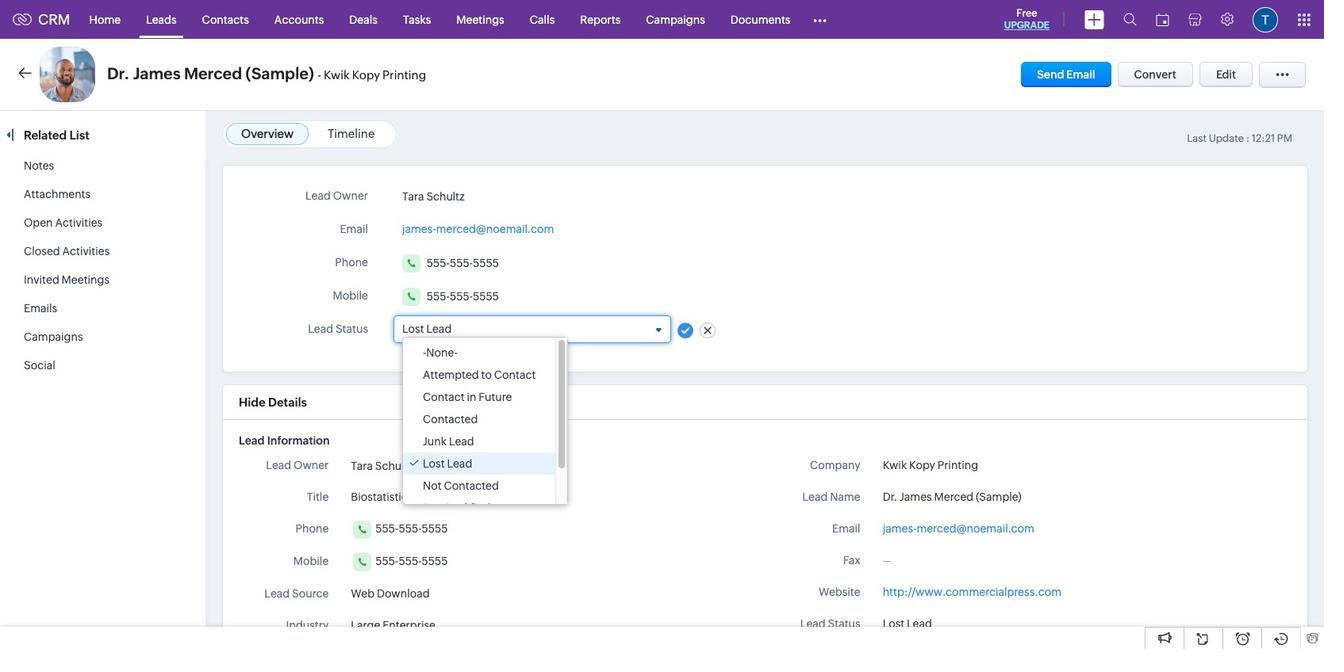 Task type: vqa. For each thing, say whether or not it's contained in the screenshot.


Task type: locate. For each thing, give the bounding box(es) containing it.
0 vertical spatial owner
[[333, 190, 368, 202]]

notes link
[[24, 159, 54, 172]]

schultz
[[426, 191, 465, 203], [375, 460, 413, 473]]

0 horizontal spatial mobile
[[293, 555, 329, 568]]

0 horizontal spatial lead status
[[308, 323, 368, 336]]

1 horizontal spatial kopy
[[909, 459, 935, 472]]

1 horizontal spatial meetings
[[456, 13, 504, 26]]

campaigns link
[[633, 0, 718, 38], [24, 331, 83, 344]]

crm
[[38, 11, 70, 28]]

web
[[351, 588, 375, 601]]

0 vertical spatial campaigns
[[646, 13, 705, 26]]

create menu element
[[1075, 0, 1114, 38]]

meetings down closed activities link on the left
[[62, 274, 110, 286]]

james- for topmost james-merced@noemail.com link
[[402, 223, 436, 236]]

campaigns
[[646, 13, 705, 26], [24, 331, 83, 344]]

0 vertical spatial dr.
[[107, 64, 130, 83]]

social link
[[24, 359, 55, 372]]

phone for title
[[296, 523, 329, 536]]

0 vertical spatial lost
[[402, 323, 424, 336]]

1 horizontal spatial james-merced@noemail.com
[[883, 523, 1035, 536]]

0 horizontal spatial james-merced@noemail.com
[[402, 223, 554, 236]]

2 vertical spatial lost
[[883, 618, 905, 631]]

0 horizontal spatial james-
[[402, 223, 436, 236]]

profile element
[[1243, 0, 1288, 38]]

campaigns down emails on the left of page
[[24, 331, 83, 344]]

0 horizontal spatial (sample)
[[246, 64, 314, 83]]

james-merced@noemail.com
[[402, 223, 554, 236], [883, 523, 1035, 536]]

junk
[[423, 436, 447, 449]]

biostatistician i
[[351, 491, 428, 504]]

1 horizontal spatial merced
[[934, 491, 974, 504]]

1 vertical spatial james-merced@noemail.com link
[[883, 521, 1035, 538]]

(sample) down 'accounts' link
[[246, 64, 314, 83]]

1 horizontal spatial schultz
[[426, 191, 465, 203]]

1 vertical spatial james-
[[883, 523, 917, 536]]

meetings
[[456, 13, 504, 26], [62, 274, 110, 286]]

lost
[[402, 323, 424, 336], [423, 458, 445, 471], [883, 618, 905, 631]]

web download
[[351, 588, 430, 601]]

dr. for dr. james merced (sample)
[[883, 491, 897, 504]]

1 vertical spatial merced@noemail.com
[[917, 523, 1035, 536]]

0 horizontal spatial email
[[340, 223, 368, 236]]

tara for title
[[351, 460, 373, 473]]

calls link
[[517, 0, 567, 38]]

0 vertical spatial mobile
[[333, 290, 368, 302]]

1 vertical spatial contacted
[[444, 480, 499, 493]]

merced down the contacts
[[184, 64, 242, 83]]

pre-
[[423, 502, 443, 515]]

lead status
[[308, 323, 368, 336], [800, 618, 861, 631]]

0 horizontal spatial james
[[133, 64, 181, 83]]

lost lead
[[402, 323, 452, 336], [423, 458, 472, 471], [883, 618, 932, 631]]

1 vertical spatial meetings
[[62, 274, 110, 286]]

james-merced@noemail.com for topmost james-merced@noemail.com link
[[402, 223, 554, 236]]

kopy
[[352, 68, 380, 82], [909, 459, 935, 472]]

1 horizontal spatial kwik
[[883, 459, 907, 472]]

attempted to contact
[[423, 369, 536, 382]]

merced
[[184, 64, 242, 83], [934, 491, 974, 504]]

owner down timeline on the top of page
[[333, 190, 368, 202]]

0 horizontal spatial owner
[[294, 459, 329, 472]]

1 horizontal spatial james-
[[883, 523, 917, 536]]

0 vertical spatial printing
[[382, 68, 426, 82]]

0 vertical spatial activities
[[55, 217, 103, 229]]

tara for email
[[402, 191, 424, 203]]

mobile for status
[[333, 290, 368, 302]]

activities up invited meetings link
[[62, 245, 110, 258]]

(sample) down kwik kopy printing
[[976, 491, 1022, 504]]

0 horizontal spatial campaigns link
[[24, 331, 83, 344]]

0 vertical spatial phone
[[335, 256, 368, 269]]

0 horizontal spatial campaigns
[[24, 331, 83, 344]]

james for dr. james merced (sample) - kwik kopy printing
[[133, 64, 181, 83]]

tasks link
[[390, 0, 444, 38]]

1 vertical spatial activities
[[62, 245, 110, 258]]

merced for dr. james merced (sample)
[[934, 491, 974, 504]]

lead owner for email
[[306, 190, 368, 202]]

1 horizontal spatial tara
[[402, 191, 424, 203]]

1 vertical spatial lead owner
[[266, 459, 329, 472]]

james-merced@noemail.com link
[[402, 218, 554, 236], [883, 521, 1035, 538]]

0 horizontal spatial contact
[[423, 391, 465, 404]]

0 horizontal spatial dr.
[[107, 64, 130, 83]]

campaigns link down emails on the left of page
[[24, 331, 83, 344]]

meetings left calls
[[456, 13, 504, 26]]

1 horizontal spatial -
[[423, 347, 426, 360]]

campaigns right reports
[[646, 13, 705, 26]]

1 horizontal spatial campaigns
[[646, 13, 705, 26]]

12:21
[[1252, 132, 1275, 144]]

1 vertical spatial mobile
[[293, 555, 329, 568]]

merced down kwik kopy printing
[[934, 491, 974, 504]]

create menu image
[[1085, 10, 1104, 29]]

1 horizontal spatial james-merced@noemail.com link
[[883, 521, 1035, 538]]

title
[[307, 491, 329, 504]]

industry
[[286, 620, 329, 632]]

dr. down home link
[[107, 64, 130, 83]]

0 vertical spatial meetings
[[456, 13, 504, 26]]

contact
[[494, 369, 536, 382], [423, 391, 465, 404]]

kopy down deals "link"
[[352, 68, 380, 82]]

tara schultz
[[402, 191, 465, 203], [351, 460, 413, 473]]

0 vertical spatial contacted
[[423, 414, 478, 426]]

contacted
[[423, 414, 478, 426], [444, 480, 499, 493]]

1 vertical spatial lead status
[[800, 618, 861, 631]]

Lost Lead field
[[402, 322, 662, 337]]

0 horizontal spatial merced@noemail.com
[[436, 223, 554, 236]]

1 vertical spatial phone
[[296, 523, 329, 536]]

1 vertical spatial tara schultz
[[351, 460, 413, 473]]

- down 'accounts' link
[[318, 68, 321, 82]]

0 horizontal spatial kopy
[[352, 68, 380, 82]]

lost lead down http://www.commercialpress.com link
[[883, 618, 932, 631]]

james down leads
[[133, 64, 181, 83]]

1 horizontal spatial lead status
[[800, 618, 861, 631]]

dr.
[[107, 64, 130, 83], [883, 491, 897, 504]]

james
[[133, 64, 181, 83], [900, 491, 932, 504]]

1 vertical spatial kopy
[[909, 459, 935, 472]]

0 horizontal spatial schultz
[[375, 460, 413, 473]]

1 vertical spatial tara
[[351, 460, 373, 473]]

0 vertical spatial lead owner
[[306, 190, 368, 202]]

lead owner down information
[[266, 459, 329, 472]]

tara schultz for email
[[402, 191, 465, 203]]

1 vertical spatial merced
[[934, 491, 974, 504]]

tasks
[[403, 13, 431, 26]]

mobile for source
[[293, 555, 329, 568]]

0 vertical spatial (sample)
[[246, 64, 314, 83]]

1 vertical spatial -
[[423, 347, 426, 360]]

kwik up timeline on the top of page
[[324, 68, 350, 82]]

1 vertical spatial james
[[900, 491, 932, 504]]

0 vertical spatial contact
[[494, 369, 536, 382]]

lost lead up the -none-
[[402, 323, 452, 336]]

lead owner for title
[[266, 459, 329, 472]]

documents
[[731, 13, 791, 26]]

0 horizontal spatial kwik
[[324, 68, 350, 82]]

0 vertical spatial lost lead
[[402, 323, 452, 336]]

closed
[[24, 245, 60, 258]]

Other Modules field
[[803, 7, 837, 32]]

0 vertical spatial kwik
[[324, 68, 350, 82]]

contacted up junk lead
[[423, 414, 478, 426]]

enterprise
[[383, 620, 436, 632]]

1 vertical spatial lost lead
[[423, 458, 472, 471]]

company
[[810, 459, 861, 472]]

1 horizontal spatial campaigns link
[[633, 0, 718, 38]]

invited meetings
[[24, 274, 110, 286]]

0 vertical spatial james
[[133, 64, 181, 83]]

lead source
[[264, 588, 329, 601]]

1 horizontal spatial mobile
[[333, 290, 368, 302]]

merced@noemail.com for right james-merced@noemail.com link
[[917, 523, 1035, 536]]

hide
[[239, 396, 266, 409]]

1 horizontal spatial james
[[900, 491, 932, 504]]

0 vertical spatial kopy
[[352, 68, 380, 82]]

printing
[[382, 68, 426, 82], [938, 459, 978, 472]]

1 vertical spatial campaigns link
[[24, 331, 83, 344]]

dr. right name
[[883, 491, 897, 504]]

0 vertical spatial tara schultz
[[402, 191, 465, 203]]

0 vertical spatial tara
[[402, 191, 424, 203]]

status
[[336, 323, 368, 336], [828, 618, 861, 631]]

0 vertical spatial james-
[[402, 223, 436, 236]]

- inside dr. james merced (sample) - kwik kopy printing
[[318, 68, 321, 82]]

tree
[[403, 338, 568, 520]]

1 vertical spatial schultz
[[375, 460, 413, 473]]

0 horizontal spatial tara
[[351, 460, 373, 473]]

lead inside field
[[426, 323, 452, 336]]

contact down attempted on the bottom of the page
[[423, 391, 465, 404]]

- up attempted on the bottom of the page
[[423, 347, 426, 360]]

1 vertical spatial campaigns
[[24, 331, 83, 344]]

printing up dr. james merced (sample)
[[938, 459, 978, 472]]

lost lead inside lost lead field
[[402, 323, 452, 336]]

owner
[[333, 190, 368, 202], [294, 459, 329, 472]]

tara
[[402, 191, 424, 203], [351, 460, 373, 473]]

0 vertical spatial merced
[[184, 64, 242, 83]]

not contacted
[[423, 480, 499, 493]]

1 horizontal spatial (sample)
[[976, 491, 1022, 504]]

0 horizontal spatial printing
[[382, 68, 426, 82]]

kwik
[[324, 68, 350, 82], [883, 459, 907, 472]]

1 horizontal spatial merced@noemail.com
[[917, 523, 1035, 536]]

activities up closed activities link on the left
[[55, 217, 103, 229]]

activities
[[55, 217, 103, 229], [62, 245, 110, 258]]

james down kwik kopy printing
[[900, 491, 932, 504]]

schultz for title
[[375, 460, 413, 473]]

last update : 12:21 pm
[[1187, 132, 1292, 144]]

timeline link
[[328, 127, 375, 140]]

printing down tasks
[[382, 68, 426, 82]]

555-555-5555
[[427, 257, 499, 270], [427, 291, 499, 303], [376, 523, 448, 536], [376, 555, 448, 568]]

merced for dr. james merced (sample) - kwik kopy printing
[[184, 64, 242, 83]]

campaigns link right reports
[[633, 0, 718, 38]]

1 horizontal spatial dr.
[[883, 491, 897, 504]]

contacted up 'qualified'
[[444, 480, 499, 493]]

1 vertical spatial james-merced@noemail.com
[[883, 523, 1035, 536]]

0 horizontal spatial james-merced@noemail.com link
[[402, 218, 554, 236]]

0 vertical spatial status
[[336, 323, 368, 336]]

1 horizontal spatial owner
[[333, 190, 368, 202]]

1 horizontal spatial contact
[[494, 369, 536, 382]]

kwik right company
[[883, 459, 907, 472]]

fax
[[843, 555, 861, 567]]

0 horizontal spatial phone
[[296, 523, 329, 536]]

contact right to
[[494, 369, 536, 382]]

0 horizontal spatial meetings
[[62, 274, 110, 286]]

schultz for email
[[426, 191, 465, 203]]

1 horizontal spatial email
[[832, 523, 861, 536]]

1 vertical spatial owner
[[294, 459, 329, 472]]

lost lead down junk lead
[[423, 458, 472, 471]]

kopy up dr. james merced (sample)
[[909, 459, 935, 472]]

0 vertical spatial merced@noemail.com
[[436, 223, 554, 236]]

lead owner
[[306, 190, 368, 202], [266, 459, 329, 472]]

0 vertical spatial james-merced@noemail.com
[[402, 223, 554, 236]]

owner down information
[[294, 459, 329, 472]]

lead name
[[802, 491, 861, 504]]

lead owner down timeline on the top of page
[[306, 190, 368, 202]]

leads link
[[133, 0, 189, 38]]

0 vertical spatial -
[[318, 68, 321, 82]]

2 horizontal spatial email
[[1066, 68, 1095, 81]]

documents link
[[718, 0, 803, 38]]

contacts link
[[189, 0, 262, 38]]

email inside button
[[1066, 68, 1095, 81]]

merced@noemail.com for topmost james-merced@noemail.com link
[[436, 223, 554, 236]]

list
[[69, 129, 89, 142]]

information
[[267, 435, 330, 447]]

convert button
[[1117, 62, 1193, 87]]

1 horizontal spatial phone
[[335, 256, 368, 269]]



Task type: describe. For each thing, give the bounding box(es) containing it.
junk lead
[[423, 436, 474, 449]]

calendar image
[[1156, 13, 1169, 26]]

james- for right james-merced@noemail.com link
[[883, 523, 917, 536]]

closed activities link
[[24, 245, 110, 258]]

search element
[[1114, 0, 1146, 39]]

james-merced@noemail.com for right james-merced@noemail.com link
[[883, 523, 1035, 536]]

large enterprise
[[351, 620, 436, 632]]

james for dr. james merced (sample)
[[900, 491, 932, 504]]

profile image
[[1253, 7, 1278, 32]]

social
[[24, 359, 55, 372]]

attempted
[[423, 369, 479, 382]]

2 vertical spatial email
[[832, 523, 861, 536]]

lost inside field
[[402, 323, 424, 336]]

printing inside dr. james merced (sample) - kwik kopy printing
[[382, 68, 426, 82]]

overview
[[241, 127, 294, 140]]

http://www.commercialpress.com
[[883, 586, 1062, 599]]

free
[[1017, 7, 1037, 19]]

i
[[425, 491, 428, 504]]

last
[[1187, 132, 1207, 144]]

details
[[268, 396, 307, 409]]

future
[[479, 391, 512, 404]]

:
[[1246, 132, 1250, 144]]

open activities link
[[24, 217, 103, 229]]

hide details link
[[239, 396, 307, 409]]

search image
[[1123, 13, 1137, 26]]

tara schultz for title
[[351, 460, 413, 473]]

lead information
[[239, 435, 330, 447]]

name
[[830, 491, 861, 504]]

in
[[467, 391, 476, 404]]

notes
[[24, 159, 54, 172]]

invited
[[24, 274, 59, 286]]

1 vertical spatial contact
[[423, 391, 465, 404]]

closed activities
[[24, 245, 110, 258]]

send
[[1037, 68, 1064, 81]]

dr. james merced (sample)
[[883, 491, 1022, 504]]

timeline
[[328, 127, 375, 140]]

update
[[1209, 132, 1244, 144]]

http://www.commercialpress.com link
[[883, 586, 1062, 599]]

0 vertical spatial lead status
[[308, 323, 368, 336]]

source
[[292, 588, 329, 601]]

contact in future
[[423, 391, 512, 404]]

activities for open activities
[[55, 217, 103, 229]]

deals
[[349, 13, 378, 26]]

lost lead inside tree
[[423, 458, 472, 471]]

calls
[[530, 13, 555, 26]]

send email button
[[1021, 62, 1111, 87]]

overview link
[[241, 127, 294, 140]]

0 vertical spatial campaigns link
[[633, 0, 718, 38]]

0 horizontal spatial status
[[336, 323, 368, 336]]

-none-
[[423, 347, 458, 360]]

home
[[89, 13, 121, 26]]

attachments
[[24, 188, 91, 201]]

deals link
[[337, 0, 390, 38]]

edit button
[[1200, 62, 1253, 87]]

crm link
[[13, 11, 70, 28]]

contacts
[[202, 13, 249, 26]]

kwik kopy printing
[[883, 459, 978, 472]]

0 vertical spatial james-merced@noemail.com link
[[402, 218, 554, 236]]

none-
[[426, 347, 458, 360]]

emails
[[24, 302, 57, 315]]

invited meetings link
[[24, 274, 110, 286]]

1 vertical spatial kwik
[[883, 459, 907, 472]]

hide details
[[239, 396, 307, 409]]

1 vertical spatial lost
[[423, 458, 445, 471]]

reports link
[[567, 0, 633, 38]]

attachments link
[[24, 188, 91, 201]]

1 vertical spatial status
[[828, 618, 861, 631]]

accounts link
[[262, 0, 337, 38]]

kwik inside dr. james merced (sample) - kwik kopy printing
[[324, 68, 350, 82]]

phone for email
[[335, 256, 368, 269]]

dr. james merced (sample) - kwik kopy printing
[[107, 64, 426, 83]]

related
[[24, 129, 67, 142]]

convert
[[1134, 68, 1177, 81]]

kopy inside dr. james merced (sample) - kwik kopy printing
[[352, 68, 380, 82]]

large
[[351, 620, 380, 632]]

website
[[819, 586, 861, 599]]

2 vertical spatial lost lead
[[883, 618, 932, 631]]

(sample) for dr. james merced (sample)
[[976, 491, 1022, 504]]

owner for email
[[333, 190, 368, 202]]

edit
[[1216, 68, 1236, 81]]

pre-qualified
[[423, 502, 490, 515]]

leads
[[146, 13, 177, 26]]

open activities
[[24, 217, 103, 229]]

1 vertical spatial email
[[340, 223, 368, 236]]

free upgrade
[[1004, 7, 1050, 31]]

tree containing -none-
[[403, 338, 568, 520]]

(sample) for dr. james merced (sample) - kwik kopy printing
[[246, 64, 314, 83]]

not
[[423, 480, 442, 493]]

emails link
[[24, 302, 57, 315]]

home link
[[77, 0, 133, 38]]

owner for title
[[294, 459, 329, 472]]

dr. for dr. james merced (sample) - kwik kopy printing
[[107, 64, 130, 83]]

related list
[[24, 129, 92, 142]]

accounts
[[274, 13, 324, 26]]

activities for closed activities
[[62, 245, 110, 258]]

upgrade
[[1004, 20, 1050, 31]]

qualified
[[443, 502, 490, 515]]

reports
[[580, 13, 621, 26]]

to
[[481, 369, 492, 382]]

meetings link
[[444, 0, 517, 38]]

pm
[[1277, 132, 1292, 144]]

download
[[377, 588, 430, 601]]

open
[[24, 217, 53, 229]]

1 horizontal spatial printing
[[938, 459, 978, 472]]



